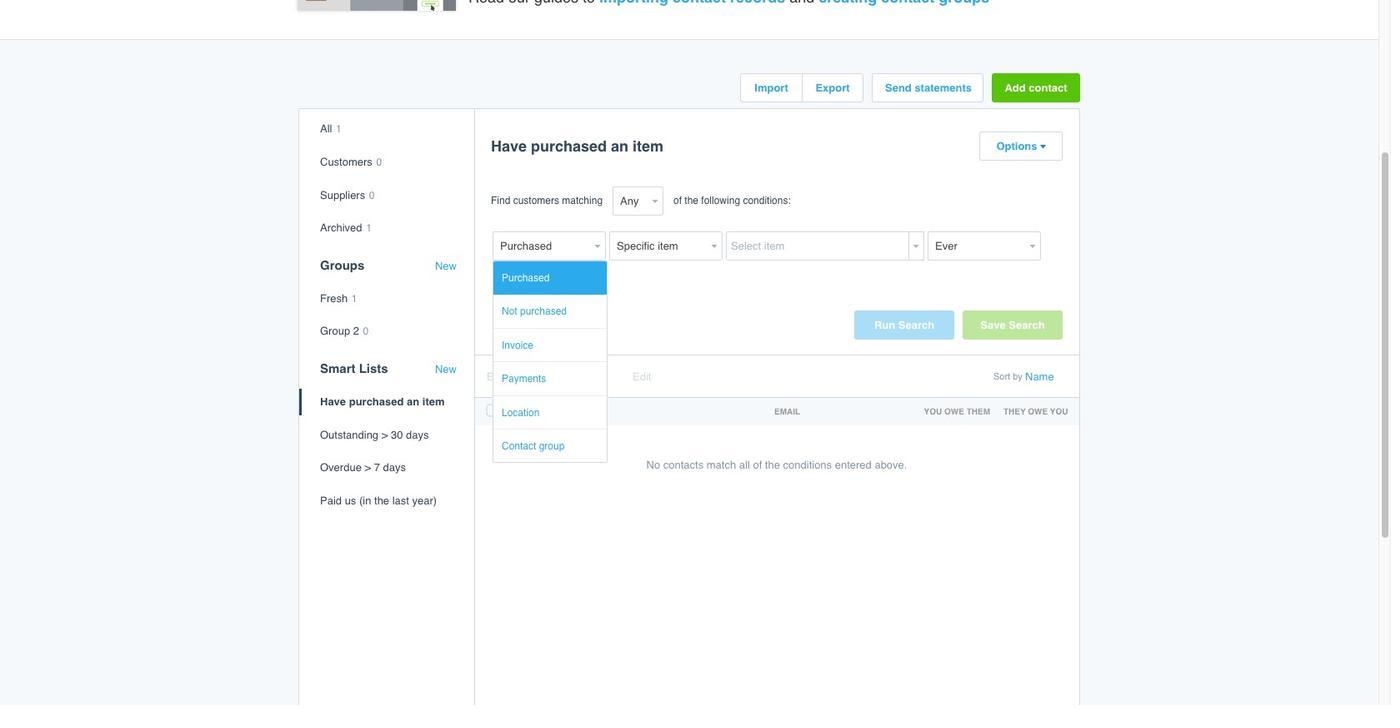Task type: describe. For each thing, give the bounding box(es) containing it.
All text field
[[613, 187, 648, 216]]

archived
[[320, 222, 362, 234]]

save search
[[980, 320, 1045, 332]]

add contact
[[1005, 82, 1067, 94]]

1 for archived
[[366, 223, 372, 234]]

save search button
[[963, 311, 1063, 340]]

entered
[[835, 460, 872, 472]]

> for overdue
[[365, 462, 371, 474]]

2
[[353, 325, 359, 338]]

new for smart lists
[[435, 363, 457, 376]]

0 vertical spatial purchased
[[531, 138, 607, 155]]

no
[[646, 460, 660, 472]]

export for the bottom export button
[[487, 371, 518, 384]]

match
[[707, 460, 736, 472]]

not purchased
[[502, 306, 567, 318]]

overdue
[[320, 462, 362, 474]]

days for outstanding > 30 days
[[406, 429, 429, 441]]

options
[[996, 140, 1037, 153]]

(in
[[359, 495, 371, 507]]

invoice
[[502, 340, 533, 352]]

following
[[701, 195, 740, 207]]

suppliers
[[320, 189, 365, 201]]

all
[[320, 123, 332, 135]]

1 for fresh
[[352, 293, 357, 305]]

run search
[[874, 320, 934, 332]]

by
[[1013, 372, 1023, 383]]

all 1
[[320, 123, 342, 135]]

no contacts match all of the conditions entered above.
[[646, 460, 907, 472]]

not
[[502, 306, 517, 318]]

0 horizontal spatial have purchased an item
[[320, 396, 445, 408]]

run search button
[[854, 311, 954, 340]]

+ add a condition
[[503, 284, 594, 296]]

edit
[[633, 371, 651, 384]]

1 you from the left
[[924, 407, 942, 417]]

options button
[[980, 133, 1062, 160]]

add contact button
[[992, 74, 1080, 103]]

name button
[[1025, 371, 1054, 384]]

paid
[[320, 495, 342, 507]]

0 vertical spatial have
[[491, 138, 527, 155]]

purchased for smart lists
[[349, 396, 404, 408]]

0 horizontal spatial item
[[422, 396, 445, 408]]

1 vertical spatial an
[[407, 396, 419, 408]]

edit button
[[633, 371, 651, 384]]

group
[[539, 441, 565, 453]]

0 vertical spatial have purchased an item
[[491, 138, 664, 155]]

last
[[392, 495, 409, 507]]

1 horizontal spatial of
[[753, 460, 762, 472]]

contacts
[[663, 460, 704, 472]]

group 2 0
[[320, 325, 369, 338]]

1 horizontal spatial the
[[685, 195, 698, 207]]

2 vertical spatial the
[[374, 495, 389, 507]]

owe for you
[[944, 407, 964, 417]]

paid us (in the last year)
[[320, 495, 437, 507]]

contact
[[1029, 82, 1067, 94]]

email
[[774, 407, 800, 417]]

0 horizontal spatial of
[[673, 195, 682, 207]]

add inside button
[[513, 284, 533, 296]]

group
[[320, 325, 350, 338]]

statements
[[915, 82, 972, 94]]

1 vertical spatial the
[[765, 460, 780, 472]]

sort
[[994, 372, 1010, 383]]

they owe you
[[1004, 407, 1068, 417]]

find
[[491, 195, 510, 207]]

+
[[503, 284, 510, 296]]

outstanding
[[320, 429, 378, 441]]

fresh
[[320, 292, 348, 305]]

purchased for purchased
[[520, 306, 567, 318]]

smart
[[320, 362, 356, 376]]

conditions
[[783, 460, 832, 472]]

search for save search
[[1009, 320, 1045, 332]]

lists
[[359, 362, 388, 376]]

smart lists
[[320, 362, 388, 376]]

Select item text field
[[726, 232, 909, 261]]



Task type: locate. For each thing, give the bounding box(es) containing it.
0 horizontal spatial you
[[924, 407, 942, 417]]

1 horizontal spatial el image
[[1039, 145, 1046, 150]]

0 for customers
[[376, 157, 382, 168]]

1 right all
[[336, 124, 342, 135]]

el image
[[601, 375, 607, 381]]

contact group
[[502, 441, 565, 453]]

el image inside options "button"
[[1039, 145, 1046, 150]]

0 vertical spatial 1
[[336, 124, 342, 135]]

an up all text field
[[611, 138, 629, 155]]

import button
[[741, 74, 802, 102]]

purchased
[[531, 138, 607, 155], [520, 306, 567, 318], [349, 396, 404, 408]]

customers 0
[[320, 156, 382, 168]]

el image up contact on the left of page
[[525, 375, 531, 381]]

0 right customers
[[376, 157, 382, 168]]

search right save
[[1009, 320, 1045, 332]]

1 horizontal spatial add
[[1005, 82, 1026, 94]]

0 vertical spatial of
[[673, 195, 682, 207]]

archived 1
[[320, 222, 372, 234]]

have purchased an item up matching
[[491, 138, 664, 155]]

None text field
[[493, 232, 591, 261]]

send statements
[[885, 82, 972, 94]]

1 vertical spatial export
[[487, 371, 518, 384]]

the right (in at the bottom left of the page
[[374, 495, 389, 507]]

1 vertical spatial of
[[753, 460, 762, 472]]

export button
[[803, 74, 863, 102], [487, 371, 531, 384]]

export button down invoice
[[487, 371, 531, 384]]

customers
[[320, 156, 372, 168]]

year)
[[412, 495, 437, 507]]

1 inside archived 1
[[366, 223, 372, 234]]

run
[[874, 320, 895, 332]]

0 vertical spatial export button
[[803, 74, 863, 102]]

0 inside group 2 0
[[363, 326, 369, 338]]

1 vertical spatial purchased
[[520, 306, 567, 318]]

7
[[374, 462, 380, 474]]

sort by name
[[994, 371, 1054, 384]]

search right run
[[898, 320, 934, 332]]

0 horizontal spatial 1
[[336, 124, 342, 135]]

0 vertical spatial the
[[685, 195, 698, 207]]

> left 30
[[381, 429, 388, 441]]

export for the right export button
[[815, 82, 850, 94]]

search
[[898, 320, 934, 332], [1009, 320, 1045, 332]]

1 for all
[[336, 124, 342, 135]]

add inside button
[[1005, 82, 1026, 94]]

conditions:
[[743, 195, 791, 207]]

2 vertical spatial purchased
[[349, 396, 404, 408]]

0 horizontal spatial an
[[407, 396, 419, 408]]

all
[[739, 460, 750, 472]]

of
[[673, 195, 682, 207], [753, 460, 762, 472]]

you left them
[[924, 407, 942, 417]]

0 horizontal spatial >
[[365, 462, 371, 474]]

of the following conditions:
[[673, 195, 791, 207]]

purchased
[[502, 273, 550, 284]]

outstanding > 30 days
[[320, 429, 429, 441]]

1 vertical spatial export button
[[487, 371, 531, 384]]

fresh 1
[[320, 292, 357, 305]]

1 vertical spatial >
[[365, 462, 371, 474]]

1 inside all 1
[[336, 124, 342, 135]]

0 vertical spatial export
[[815, 82, 850, 94]]

new link for smart lists
[[435, 363, 457, 376]]

el image for options
[[1039, 145, 1046, 150]]

el image right options at the right top of the page
[[1039, 145, 1046, 150]]

us
[[345, 495, 356, 507]]

2 owe from the left
[[1028, 407, 1048, 417]]

owe left them
[[944, 407, 964, 417]]

0 vertical spatial add
[[1005, 82, 1026, 94]]

they
[[1004, 407, 1026, 417]]

2 search from the left
[[1009, 320, 1045, 332]]

1 horizontal spatial have
[[491, 138, 527, 155]]

1 right archived
[[366, 223, 372, 234]]

days right 7 at the bottom left of the page
[[383, 462, 406, 474]]

1 vertical spatial new link
[[435, 363, 457, 376]]

el image
[[1039, 145, 1046, 150], [525, 375, 531, 381]]

new
[[435, 260, 457, 272], [435, 363, 457, 376]]

0 vertical spatial an
[[611, 138, 629, 155]]

0 horizontal spatial export
[[487, 371, 518, 384]]

0 horizontal spatial el image
[[525, 375, 531, 381]]

export inside button
[[815, 82, 850, 94]]

have purchased an item
[[491, 138, 664, 155], [320, 396, 445, 408]]

0 vertical spatial new
[[435, 260, 457, 272]]

new for groups
[[435, 260, 457, 272]]

1 inside fresh 1
[[352, 293, 357, 305]]

search for run search
[[898, 320, 934, 332]]

1 horizontal spatial an
[[611, 138, 629, 155]]

days for overdue > 7 days
[[383, 462, 406, 474]]

above.
[[875, 460, 907, 472]]

the right all
[[765, 460, 780, 472]]

0 for suppliers
[[369, 190, 375, 201]]

save
[[980, 320, 1006, 332]]

1 horizontal spatial owe
[[1028, 407, 1048, 417]]

the
[[685, 195, 698, 207], [765, 460, 780, 472], [374, 495, 389, 507]]

2 horizontal spatial the
[[765, 460, 780, 472]]

have up find on the top left of the page
[[491, 138, 527, 155]]

0 vertical spatial item
[[633, 138, 664, 155]]

> left 7 at the bottom left of the page
[[365, 462, 371, 474]]

purchased up outstanding > 30 days
[[349, 396, 404, 408]]

2 you from the left
[[1050, 407, 1068, 417]]

0
[[376, 157, 382, 168], [369, 190, 375, 201], [363, 326, 369, 338]]

0 horizontal spatial add
[[513, 284, 533, 296]]

1 horizontal spatial export button
[[803, 74, 863, 102]]

0 right suppliers
[[369, 190, 375, 201]]

1 horizontal spatial search
[[1009, 320, 1045, 332]]

0 horizontal spatial have
[[320, 396, 346, 408]]

1 vertical spatial 1
[[366, 223, 372, 234]]

find customers matching
[[491, 195, 603, 207]]

item up outstanding > 30 days
[[422, 396, 445, 408]]

0 horizontal spatial owe
[[944, 407, 964, 417]]

export
[[815, 82, 850, 94], [487, 371, 518, 384]]

30
[[391, 429, 403, 441]]

name
[[1025, 371, 1054, 384]]

them
[[967, 407, 990, 417]]

of left following
[[673, 195, 682, 207]]

export button right import button
[[803, 74, 863, 102]]

owe for they
[[1028, 407, 1048, 417]]

1 vertical spatial el image
[[525, 375, 531, 381]]

> for outstanding
[[381, 429, 388, 441]]

add
[[1005, 82, 1026, 94], [513, 284, 533, 296]]

1 horizontal spatial you
[[1050, 407, 1068, 417]]

el image for export
[[525, 375, 531, 381]]

1 vertical spatial have
[[320, 396, 346, 408]]

you
[[924, 407, 942, 417], [1050, 407, 1068, 417]]

0 vertical spatial 0
[[376, 157, 382, 168]]

1 new from the top
[[435, 260, 457, 272]]

>
[[381, 429, 388, 441], [365, 462, 371, 474]]

None text field
[[609, 232, 708, 261], [928, 232, 1026, 261], [609, 232, 708, 261], [928, 232, 1026, 261]]

export right import button
[[815, 82, 850, 94]]

1 horizontal spatial item
[[633, 138, 664, 155]]

send
[[885, 82, 912, 94]]

0 vertical spatial >
[[381, 429, 388, 441]]

purchased up matching
[[531, 138, 607, 155]]

item
[[633, 138, 664, 155], [422, 396, 445, 408]]

new link right lists
[[435, 363, 457, 376]]

location
[[502, 407, 540, 419]]

1 vertical spatial 0
[[369, 190, 375, 201]]

send statements button
[[873, 74, 983, 102]]

export down invoice
[[487, 371, 518, 384]]

add right +
[[513, 284, 533, 296]]

2 new link from the top
[[435, 363, 457, 376]]

1 search from the left
[[898, 320, 934, 332]]

1
[[336, 124, 342, 135], [366, 223, 372, 234], [352, 293, 357, 305]]

import
[[755, 82, 788, 94]]

days
[[406, 429, 429, 441], [383, 462, 406, 474]]

you owe them
[[924, 407, 990, 417]]

add left contact
[[1005, 82, 1026, 94]]

1 vertical spatial have purchased an item
[[320, 396, 445, 408]]

a
[[536, 284, 542, 296]]

have down smart
[[320, 396, 346, 408]]

suppliers 0
[[320, 189, 375, 201]]

el image inside export button
[[525, 375, 531, 381]]

0 vertical spatial new link
[[435, 260, 457, 273]]

new link for groups
[[435, 260, 457, 273]]

2 vertical spatial 1
[[352, 293, 357, 305]]

1 horizontal spatial 1
[[352, 293, 357, 305]]

you down name button
[[1050, 407, 1068, 417]]

new link left purchased
[[435, 260, 457, 273]]

condition
[[545, 284, 594, 296]]

1 horizontal spatial export
[[815, 82, 850, 94]]

0 right 2
[[363, 326, 369, 338]]

1 horizontal spatial have purchased an item
[[491, 138, 664, 155]]

1 owe from the left
[[944, 407, 964, 417]]

1 new link from the top
[[435, 260, 457, 273]]

days right 30
[[406, 429, 429, 441]]

owe right they
[[1028, 407, 1048, 417]]

0 inside customers 0
[[376, 157, 382, 168]]

1 vertical spatial new
[[435, 363, 457, 376]]

matching
[[562, 195, 603, 207]]

0 horizontal spatial search
[[898, 320, 934, 332]]

owe
[[944, 407, 964, 417], [1028, 407, 1048, 417]]

contact
[[507, 407, 547, 417]]

1 right fresh
[[352, 293, 357, 305]]

0 vertical spatial el image
[[1039, 145, 1046, 150]]

2 vertical spatial 0
[[363, 326, 369, 338]]

2 horizontal spatial 1
[[366, 223, 372, 234]]

of right all
[[753, 460, 762, 472]]

item up all text field
[[633, 138, 664, 155]]

1 horizontal spatial >
[[381, 429, 388, 441]]

1 vertical spatial item
[[422, 396, 445, 408]]

0 horizontal spatial export button
[[487, 371, 531, 384]]

0 horizontal spatial the
[[374, 495, 389, 507]]

an up outstanding > 30 days
[[407, 396, 419, 408]]

customers
[[513, 195, 559, 207]]

contact
[[502, 441, 536, 453]]

0 vertical spatial days
[[406, 429, 429, 441]]

1 vertical spatial add
[[513, 284, 533, 296]]

have purchased an item up outstanding > 30 days
[[320, 396, 445, 408]]

overdue > 7 days
[[320, 462, 406, 474]]

+ add a condition button
[[491, 275, 607, 305]]

groups
[[320, 258, 365, 272]]

0 inside suppliers 0
[[369, 190, 375, 201]]

the left following
[[685, 195, 698, 207]]

purchased down a
[[520, 306, 567, 318]]

2 new from the top
[[435, 363, 457, 376]]

1 vertical spatial days
[[383, 462, 406, 474]]

payments
[[502, 374, 546, 385]]

an
[[611, 138, 629, 155], [407, 396, 419, 408]]



Task type: vqa. For each thing, say whether or not it's contained in the screenshot.


